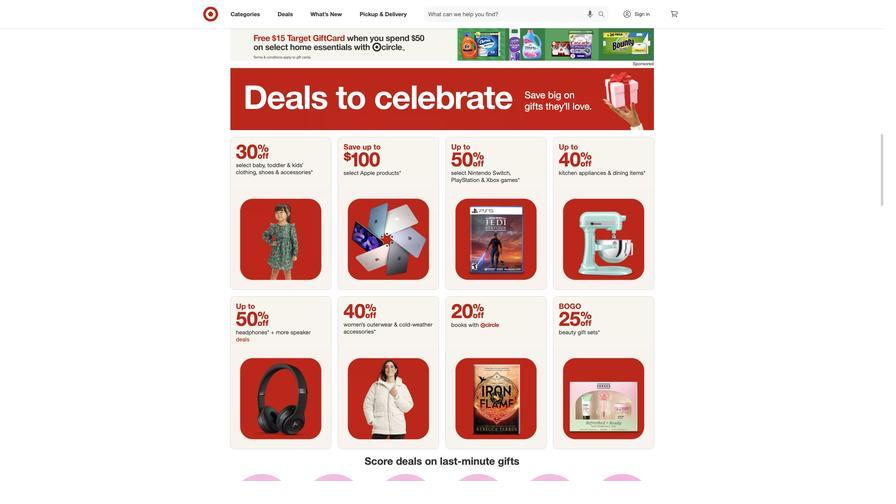 Task type: describe. For each thing, give the bounding box(es) containing it.
up for kitchen appliances & dining items*
[[559, 142, 569, 152]]

select inside 30 select baby, toddler & kids' clothing, shoes & accessories*
[[236, 162, 251, 169]]

nintendo
[[468, 170, 491, 177]]

gifts inside save big on gifts they'll love.
[[525, 100, 543, 112]]

last-
[[440, 455, 462, 468]]

switch,
[[493, 170, 511, 177]]

categories link
[[225, 6, 269, 22]]

$100
[[344, 147, 380, 171]]

sets*
[[588, 329, 600, 336]]

sponsored
[[633, 61, 654, 66]]

more
[[276, 329, 289, 336]]

up for select nintendo switch, playstation & xbox games*
[[451, 142, 462, 152]]

sign in link
[[617, 6, 661, 22]]

kitchen appliances & dining items*
[[559, 170, 646, 177]]

carousel region
[[230, 0, 654, 20]]

bogo
[[559, 302, 582, 311]]

women's
[[344, 321, 366, 328]]

sign
[[635, 11, 645, 17]]

save big on gifts they'll love.
[[525, 89, 592, 112]]

pickup & delivery link
[[354, 6, 416, 22]]

& left dining
[[608, 170, 612, 177]]

shoes
[[259, 169, 274, 176]]

save for save big on gifts they'll love.
[[525, 89, 546, 101]]

40 for 40 women's outerwear & cold-weather accessories*
[[344, 299, 377, 323]]

cold-
[[399, 321, 413, 328]]

beauty
[[559, 329, 577, 336]]

playstation
[[451, 177, 480, 184]]

games*
[[501, 177, 520, 184]]

to up headphones*
[[248, 302, 255, 311]]

up to for select
[[451, 142, 471, 152]]

0 horizontal spatial up to
[[236, 302, 255, 311]]

what's
[[311, 10, 329, 18]]

love.
[[573, 100, 592, 112]]

1 vertical spatial 50
[[236, 307, 269, 331]]

dining
[[613, 170, 629, 177]]

to up nintendo
[[464, 142, 471, 152]]

weather
[[412, 321, 433, 328]]

beauty gift sets*
[[559, 329, 600, 336]]

deals
[[278, 10, 293, 18]]

40 for 40
[[559, 147, 592, 171]]

30
[[236, 140, 269, 164]]

on for big
[[564, 89, 575, 101]]

with
[[469, 322, 479, 329]]

& right shoes
[[276, 169, 279, 176]]

books
[[451, 322, 467, 329]]

accessories* inside 30 select baby, toddler & kids' clothing, shoes & accessories*
[[281, 169, 313, 176]]

advertisement region
[[230, 25, 654, 61]]

save up to
[[344, 142, 381, 152]]

xbox
[[487, 177, 500, 184]]

headphones* + more speaker deals
[[236, 329, 311, 343]]

categories
[[231, 10, 260, 18]]

select for $100
[[344, 170, 359, 177]]

toddler
[[268, 162, 286, 169]]

items*
[[630, 170, 646, 177]]

pickup
[[360, 10, 378, 18]]

select apple products*
[[344, 170, 401, 177]]



Task type: vqa. For each thing, say whether or not it's contained in the screenshot.


Task type: locate. For each thing, give the bounding box(es) containing it.
search button
[[595, 6, 612, 23]]

deals right score
[[396, 455, 422, 468]]

in
[[646, 11, 650, 17]]

up to for kitchen
[[559, 142, 578, 152]]

0 horizontal spatial up
[[236, 302, 246, 311]]

select inside select nintendo switch, playstation & xbox games*
[[451, 170, 467, 177]]

accessories* inside 40 women's outerwear & cold-weather accessories*
[[344, 328, 376, 336]]

gifts right minute
[[498, 455, 520, 468]]

0 horizontal spatial gifts
[[498, 455, 520, 468]]

what's new link
[[305, 6, 351, 22]]

40
[[559, 147, 592, 171], [344, 299, 377, 323]]

kitchen
[[559, 170, 578, 177]]

50 up playstation
[[451, 147, 484, 171]]

0 vertical spatial save
[[525, 89, 546, 101]]

& inside 40 women's outerwear & cold-weather accessories*
[[394, 321, 398, 328]]

on left last- on the bottom of page
[[425, 455, 437, 468]]

save left 'big'
[[525, 89, 546, 101]]

baby,
[[253, 162, 266, 169]]

gifts
[[525, 100, 543, 112], [498, 455, 520, 468]]

on for deals
[[425, 455, 437, 468]]

1 horizontal spatial 50
[[451, 147, 484, 171]]

deals inside the headphones* + more speaker deals
[[236, 336, 250, 343]]

What can we help you find? suggestions appear below search field
[[424, 6, 600, 22]]

what's new
[[311, 10, 342, 18]]

0 horizontal spatial save
[[344, 142, 361, 152]]

select left nintendo
[[451, 170, 467, 177]]

1 horizontal spatial select
[[344, 170, 359, 177]]

40 inside 40 women's outerwear & cold-weather accessories*
[[344, 299, 377, 323]]

up to up nintendo
[[451, 142, 471, 152]]

score deals on last-minute gifts
[[365, 455, 520, 468]]

apple
[[360, 170, 375, 177]]

circle
[[486, 322, 499, 329]]

40 women's outerwear & cold-weather accessories*
[[344, 299, 433, 336]]

new
[[330, 10, 342, 18]]

gifts left 'big'
[[525, 100, 543, 112]]

deals left +
[[236, 336, 250, 343]]

50 left +
[[236, 307, 269, 331]]

& left "cold-"
[[394, 321, 398, 328]]

sign in
[[635, 11, 650, 17]]

search
[[595, 11, 612, 18]]

minute
[[462, 455, 495, 468]]

select left "baby,"
[[236, 162, 251, 169]]

save for save up to
[[344, 142, 361, 152]]

2 horizontal spatial up
[[559, 142, 569, 152]]

0 horizontal spatial select
[[236, 162, 251, 169]]

books with
[[451, 322, 481, 329]]

1 vertical spatial 40
[[344, 299, 377, 323]]

gift
[[578, 329, 586, 336]]

1 vertical spatial deals
[[396, 455, 422, 468]]

1 horizontal spatial 40
[[559, 147, 592, 171]]

select nintendo switch, playstation & xbox games*
[[451, 170, 520, 184]]

up up playstation
[[451, 142, 462, 152]]

save left up
[[344, 142, 361, 152]]

on
[[564, 89, 575, 101], [425, 455, 437, 468]]

1 horizontal spatial on
[[564, 89, 575, 101]]

0 vertical spatial 50
[[451, 147, 484, 171]]

& inside select nintendo switch, playstation & xbox games*
[[481, 177, 485, 184]]

big
[[548, 89, 562, 101]]

20
[[451, 299, 484, 323]]

appliances
[[579, 170, 606, 177]]

on inside save big on gifts they'll love.
[[564, 89, 575, 101]]

select
[[236, 162, 251, 169], [344, 170, 359, 177], [451, 170, 467, 177]]

25
[[559, 307, 592, 331]]

up to up headphones*
[[236, 302, 255, 311]]

0 vertical spatial on
[[564, 89, 575, 101]]

& left the kids'
[[287, 162, 291, 169]]

pickup & delivery
[[360, 10, 407, 18]]

1 vertical spatial accessories*
[[344, 328, 376, 336]]

to right up
[[374, 142, 381, 152]]

& right pickup
[[380, 10, 384, 18]]

1 vertical spatial save
[[344, 142, 361, 152]]

0 vertical spatial gifts
[[525, 100, 543, 112]]

select left apple
[[344, 170, 359, 177]]

1 horizontal spatial up to
[[451, 142, 471, 152]]

&
[[380, 10, 384, 18], [287, 162, 291, 169], [276, 169, 279, 176], [608, 170, 612, 177], [481, 177, 485, 184], [394, 321, 398, 328]]

0 horizontal spatial deals
[[236, 336, 250, 343]]

kids'
[[292, 162, 304, 169]]

score
[[365, 455, 393, 468]]

save inside save big on gifts they'll love.
[[525, 89, 546, 101]]

0 horizontal spatial 40
[[344, 299, 377, 323]]

up
[[451, 142, 462, 152], [559, 142, 569, 152], [236, 302, 246, 311]]

1 vertical spatial gifts
[[498, 455, 520, 468]]

0 horizontal spatial accessories*
[[281, 169, 313, 176]]

up to
[[451, 142, 471, 152], [559, 142, 578, 152], [236, 302, 255, 311]]

speaker
[[291, 329, 311, 336]]

0 horizontal spatial 50
[[236, 307, 269, 331]]

delivery
[[385, 10, 407, 18]]

2 horizontal spatial up to
[[559, 142, 578, 152]]

deals link
[[272, 6, 302, 22]]

up up kitchen
[[559, 142, 569, 152]]

select for 50
[[451, 170, 467, 177]]

outerwear
[[367, 321, 393, 328]]

they'll
[[546, 100, 570, 112]]

0 vertical spatial 40
[[559, 147, 592, 171]]

deals
[[236, 336, 250, 343], [396, 455, 422, 468]]

1 horizontal spatial save
[[525, 89, 546, 101]]

up up headphones*
[[236, 302, 246, 311]]

0 horizontal spatial on
[[425, 455, 437, 468]]

1 horizontal spatial up
[[451, 142, 462, 152]]

30 select baby, toddler & kids' clothing, shoes & accessories*
[[236, 140, 313, 176]]

save
[[525, 89, 546, 101], [344, 142, 361, 152]]

1 vertical spatial on
[[425, 455, 437, 468]]

1 horizontal spatial deals
[[396, 455, 422, 468]]

0 vertical spatial deals
[[236, 336, 250, 343]]

clothing,
[[236, 169, 257, 176]]

50
[[451, 147, 484, 171], [236, 307, 269, 331]]

accessories*
[[281, 169, 313, 176], [344, 328, 376, 336]]

to
[[374, 142, 381, 152], [464, 142, 471, 152], [571, 142, 578, 152], [248, 302, 255, 311]]

up to up kitchen
[[559, 142, 578, 152]]

2 horizontal spatial select
[[451, 170, 467, 177]]

+
[[271, 329, 274, 336]]

products*
[[377, 170, 401, 177]]

to up kitchen
[[571, 142, 578, 152]]

on right 'big'
[[564, 89, 575, 101]]

up
[[363, 142, 372, 152]]

0 vertical spatial accessories*
[[281, 169, 313, 176]]

& left xbox
[[481, 177, 485, 184]]

headphones*
[[236, 329, 269, 336]]

1 horizontal spatial accessories*
[[344, 328, 376, 336]]

1 horizontal spatial gifts
[[525, 100, 543, 112]]



